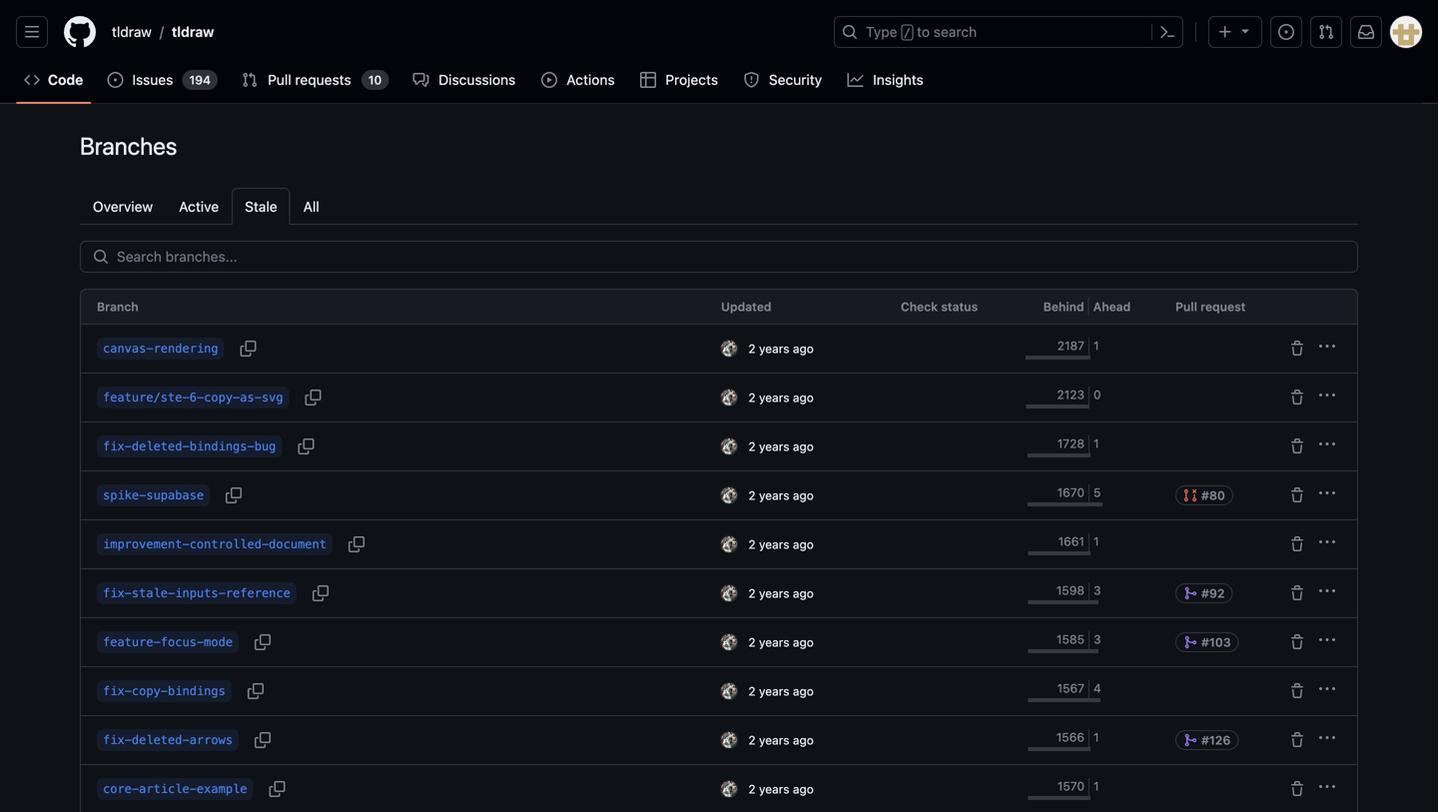 Task type: locate. For each thing, give the bounding box(es) containing it.
8 ago from the top
[[793, 684, 814, 698]]

canvas-rendering link
[[97, 338, 224, 360]]

steveruizok image for 1585
[[721, 634, 737, 650]]

ago for 1566
[[793, 733, 814, 747]]

copy- down feature-
[[132, 684, 168, 698]]

bindings
[[168, 684, 226, 698]]

overview link
[[80, 188, 166, 225]]

0 horizontal spatial tldraw
[[112, 23, 152, 40]]

/ left the to
[[904, 26, 911, 40]]

steveruizok image for 1598
[[721, 585, 737, 601]]

branch menu image
[[1320, 486, 1336, 502], [1320, 534, 1336, 550], [1320, 583, 1336, 599], [1320, 632, 1336, 648], [1320, 730, 1336, 746], [1320, 779, 1336, 795]]

4 delete branch image from the top
[[1290, 732, 1306, 748]]

fix- inside 'link'
[[103, 440, 132, 454]]

3 2 from the top
[[749, 440, 756, 454]]

search image
[[93, 249, 109, 265]]

2 row from the top
[[80, 325, 1359, 374]]

2 years ago
[[749, 342, 814, 356], [749, 391, 814, 405], [749, 440, 814, 454], [749, 489, 814, 503], [749, 537, 814, 551], [749, 586, 814, 600], [749, 635, 814, 649], [749, 684, 814, 698], [749, 733, 814, 747], [749, 782, 814, 796]]

1 vertical spatial pull
[[1176, 300, 1198, 314]]

5 branch menu image from the top
[[1320, 730, 1336, 746]]

2 vertical spatial steveruizok image
[[721, 732, 737, 748]]

2 years ago for 1570
[[749, 782, 814, 796]]

1
[[1094, 339, 1100, 353], [1094, 437, 1100, 451], [1094, 534, 1100, 548], [1094, 730, 1100, 744], [1094, 779, 1100, 793]]

/
[[160, 23, 164, 40], [904, 26, 911, 40]]

2 sc 9kayk9 0 image from the top
[[1184, 586, 1198, 600]]

7 years from the top
[[759, 635, 790, 649]]

2 ahead behind count: 1571 image from the top
[[1026, 777, 1152, 800]]

1 right "1566"
[[1094, 730, 1100, 744]]

1 horizontal spatial tldraw
[[172, 23, 214, 40]]

copy branch name to clipboard image right arrows
[[255, 732, 271, 748]]

1 branch menu image from the top
[[1320, 486, 1336, 502]]

2 # from the top
[[1202, 586, 1210, 600]]

core-
[[103, 782, 139, 796]]

5 row from the top
[[80, 472, 1359, 520]]

deleted- for bindings-
[[132, 440, 190, 454]]

issue opened image
[[107, 72, 123, 88]]

3 steveruizok image from the top
[[721, 536, 737, 552]]

1 right 1728
[[1094, 437, 1100, 451]]

2 for 2123
[[749, 391, 756, 405]]

1 steveruizok image from the top
[[721, 439, 737, 455]]

1 sc 9kayk9 0 image from the top
[[1184, 489, 1198, 503]]

0 vertical spatial sc 9kayk9 0 image
[[1184, 635, 1198, 649]]

fix-deleted-arrows
[[103, 733, 233, 747]]

1 tldraw from the left
[[112, 23, 152, 40]]

fix-stale-inputs-reference
[[103, 586, 291, 600]]

3 inside ahead behind count: 1588 image
[[1094, 632, 1101, 646]]

sc 9kayk9 0 image for # 92
[[1184, 586, 1198, 600]]

pull for pull requests
[[268, 71, 291, 88]]

1 row from the top
[[80, 289, 1359, 325]]

1 vertical spatial sc 9kayk9 0 image
[[1184, 733, 1198, 747]]

1 for 1661
[[1094, 534, 1100, 548]]

tab list
[[80, 188, 1359, 225]]

updated
[[721, 300, 772, 314]]

delete branch image for 1567
[[1290, 683, 1306, 699]]

10
[[368, 73, 382, 87]]

fix-deleted-arrows link
[[97, 729, 239, 751]]

stale link
[[232, 188, 290, 225]]

requests
[[295, 71, 351, 88]]

branch menu image for 92
[[1320, 583, 1336, 599]]

projects
[[666, 71, 718, 88]]

3 branch menu image from the top
[[1320, 437, 1336, 453]]

row containing 2123
[[80, 374, 1359, 423]]

3 2 years ago from the top
[[749, 440, 814, 454]]

branch menu image
[[1320, 339, 1336, 355], [1320, 388, 1336, 404], [1320, 437, 1336, 453], [1320, 681, 1336, 697]]

2 years ago for 1585
[[749, 635, 814, 649]]

10 2 years ago from the top
[[749, 782, 814, 796]]

0 horizontal spatial tldraw link
[[104, 16, 160, 48]]

fix- down feature-
[[103, 684, 132, 698]]

homepage image
[[64, 16, 96, 48]]

6 years from the top
[[759, 586, 790, 600]]

steveruizok image for 1567
[[721, 683, 737, 699]]

4 2 years ago from the top
[[749, 489, 814, 503]]

tldraw link up issue opened icon
[[104, 16, 160, 48]]

copy- up bindings-
[[204, 391, 240, 405]]

row
[[80, 289, 1359, 325], [80, 325, 1359, 374], [80, 374, 1359, 423], [80, 423, 1359, 472], [80, 472, 1359, 520], [80, 520, 1359, 569], [80, 569, 1359, 618], [80, 618, 1359, 667], [80, 667, 1359, 716], [80, 716, 1359, 765], [80, 765, 1359, 812]]

/ up issues
[[160, 23, 164, 40]]

4 # from the top
[[1202, 733, 1210, 747]]

1 # from the top
[[1202, 489, 1210, 503]]

5 delete branch image from the top
[[1290, 634, 1306, 650]]

7 steveruizok image from the top
[[721, 781, 737, 797]]

0 vertical spatial deleted-
[[132, 440, 190, 454]]

branch menu image for 2187
[[1320, 339, 1336, 355]]

status
[[941, 300, 978, 314]]

years for 1585
[[759, 635, 790, 649]]

3 branch menu image from the top
[[1320, 583, 1336, 599]]

1 ago from the top
[[793, 342, 814, 356]]

# down # 92
[[1202, 635, 1210, 649]]

copy branch name to clipboard image right mode
[[255, 634, 271, 650]]

tldraw up 194
[[172, 23, 214, 40]]

comment discussion image
[[413, 72, 429, 88]]

1 2 years ago from the top
[[749, 342, 814, 356]]

2 for 1566
[[749, 733, 756, 747]]

0 vertical spatial sc 9kayk9 0 image
[[1184, 489, 1198, 503]]

sc 9kayk9 0 image for # 103
[[1184, 635, 1198, 649]]

# up the '# 103'
[[1202, 586, 1210, 600]]

ahead behind count: 1729 image
[[1026, 435, 1152, 458]]

ago
[[793, 342, 814, 356], [793, 391, 814, 405], [793, 440, 814, 454], [793, 489, 814, 503], [793, 537, 814, 551], [793, 586, 814, 600], [793, 635, 814, 649], [793, 684, 814, 698], [793, 733, 814, 747], [793, 782, 814, 796]]

core-article-example link
[[97, 778, 253, 800]]

1566
[[1057, 730, 1085, 744]]

5 ago from the top
[[793, 537, 814, 551]]

2 2 from the top
[[749, 391, 756, 405]]

tldraw link up 194
[[164, 16, 222, 48]]

1 vertical spatial ahead behind count: 1571 image
[[1026, 777, 1152, 800]]

tldraw link
[[104, 16, 160, 48], [164, 16, 222, 48]]

mode
[[204, 635, 233, 649]]

7 2 years ago from the top
[[749, 635, 814, 649]]

sc 9kayk9 0 image left # 80
[[1184, 489, 1198, 503]]

delete branch image for 1728
[[1290, 439, 1306, 455]]

sc 9kayk9 0 image
[[1184, 635, 1198, 649], [1184, 733, 1198, 747]]

fix- up feature-
[[103, 586, 132, 600]]

copy branch name to clipboard image down document
[[313, 585, 329, 601]]

copy branch name to clipboard image for fix-deleted-arrows
[[255, 732, 271, 748]]

1 1 from the top
[[1094, 339, 1100, 353]]

git pull request image
[[242, 72, 258, 88]]

6 2 years ago from the top
[[749, 586, 814, 600]]

8 years from the top
[[759, 684, 790, 698]]

2 fix- from the top
[[103, 586, 132, 600]]

3 steveruizok image from the top
[[721, 732, 737, 748]]

copy branch name to clipboard image right "bindings"
[[248, 683, 264, 699]]

5 steveruizok image from the top
[[721, 634, 737, 650]]

tldraw up issue opened icon
[[112, 23, 152, 40]]

ago for 1670
[[793, 489, 814, 503]]

Search branches... text field
[[117, 242, 1358, 272]]

1 right 2187
[[1094, 339, 1100, 353]]

1 horizontal spatial copy-
[[204, 391, 240, 405]]

3 ago from the top
[[793, 440, 814, 454]]

deleted- down the fix-copy-bindings link
[[132, 733, 190, 747]]

row containing branch
[[80, 289, 1359, 325]]

row containing 1567
[[80, 667, 1359, 716]]

1 deleted- from the top
[[132, 440, 190, 454]]

copy branch name to clipboard image up as-
[[240, 341, 256, 357]]

8 2 years ago from the top
[[749, 684, 814, 698]]

ahead behind count: 1571 image containing 1567
[[1026, 679, 1152, 702]]

9 years from the top
[[759, 733, 790, 747]]

4 ago from the top
[[793, 489, 814, 503]]

10 2 from the top
[[749, 782, 756, 796]]

delete branch image for 1670
[[1290, 488, 1306, 504]]

4 row from the top
[[80, 423, 1359, 472]]

/ inside tldraw / tldraw
[[160, 23, 164, 40]]

1 years from the top
[[759, 342, 790, 356]]

2 years ago for 1566
[[749, 733, 814, 747]]

spike-supabase
[[103, 489, 204, 503]]

copy branch name to clipboard image
[[305, 390, 321, 406], [226, 488, 242, 504], [349, 536, 365, 552], [255, 634, 271, 650], [255, 732, 271, 748]]

ago for 1728
[[793, 440, 814, 454]]

2187
[[1058, 339, 1085, 353]]

1670
[[1058, 486, 1085, 500]]

years for 2187
[[759, 342, 790, 356]]

4 fix- from the top
[[103, 733, 132, 747]]

years for 1570
[[759, 782, 790, 796]]

6 delete branch image from the top
[[1290, 781, 1306, 797]]

2 for 1661
[[749, 537, 756, 551]]

delete branch image for 1585
[[1290, 634, 1306, 650]]

5 2 years ago from the top
[[749, 537, 814, 551]]

1 vertical spatial steveruizok image
[[721, 390, 737, 406]]

1 2 from the top
[[749, 342, 756, 356]]

focus-
[[161, 635, 204, 649]]

9 row from the top
[[80, 667, 1359, 716]]

0 vertical spatial ahead behind count: 1571 image
[[1026, 679, 1152, 702]]

4 1 from the top
[[1094, 730, 1100, 744]]

3 delete branch image from the top
[[1290, 439, 1306, 455]]

1 horizontal spatial pull
[[1176, 300, 1198, 314]]

code image
[[24, 72, 40, 88]]

4 delete branch image from the top
[[1290, 585, 1306, 601]]

2 steveruizok image from the top
[[721, 390, 737, 406]]

2 for 1598
[[749, 586, 756, 600]]

graph image
[[848, 72, 864, 88]]

branch menu image for 1728
[[1320, 437, 1336, 453]]

0 vertical spatial 3
[[1094, 583, 1101, 597]]

sc 9kayk9 0 image left # 126
[[1184, 733, 1198, 747]]

0 horizontal spatial /
[[160, 23, 164, 40]]

4 steveruizok image from the top
[[721, 585, 737, 601]]

copy branch name to clipboard image for improvement-controlled-document
[[349, 536, 365, 552]]

2 3 from the top
[[1094, 632, 1101, 646]]

delete branch image
[[1290, 341, 1306, 357], [1290, 390, 1306, 406], [1290, 439, 1306, 455], [1290, 585, 1306, 601], [1290, 634, 1306, 650], [1290, 781, 1306, 797]]

sc 9kayk9 0 image left # 92
[[1184, 586, 1198, 600]]

copy branch name to clipboard image right example at bottom
[[269, 781, 285, 797]]

fix-stale-inputs-reference link
[[97, 582, 297, 604]]

pull
[[268, 71, 291, 88], [1176, 300, 1198, 314]]

pull requests
[[268, 71, 351, 88]]

1 horizontal spatial tldraw link
[[164, 16, 222, 48]]

pull right git pull request icon
[[268, 71, 291, 88]]

2 branch menu image from the top
[[1320, 388, 1336, 404]]

table containing branch
[[80, 289, 1359, 812]]

11 row from the top
[[80, 765, 1359, 812]]

2 years ago for 1728
[[749, 440, 814, 454]]

steveruizok image for 1728
[[721, 439, 737, 455]]

4 branch menu image from the top
[[1320, 632, 1336, 648]]

1 3 from the top
[[1094, 583, 1101, 597]]

4 branch menu image from the top
[[1320, 681, 1336, 697]]

list
[[104, 16, 822, 48]]

inputs-
[[175, 586, 226, 600]]

1 ahead behind count: 1571 image from the top
[[1026, 679, 1152, 702]]

ago for 1567
[[793, 684, 814, 698]]

1 right 1661
[[1094, 534, 1100, 548]]

sc 9kayk9 0 image for # 126
[[1184, 733, 1198, 747]]

9 2 years ago from the top
[[749, 733, 814, 747]]

6 steveruizok image from the top
[[721, 683, 737, 699]]

2 years ago for 2187
[[749, 342, 814, 356]]

improvement-
[[103, 537, 190, 551]]

ahead
[[1094, 300, 1131, 314]]

2 years from the top
[[759, 391, 790, 405]]

sc 9kayk9 0 image
[[1184, 489, 1198, 503], [1184, 586, 1198, 600]]

overview
[[93, 198, 153, 215]]

copy branch name to clipboard image right document
[[349, 536, 365, 552]]

ahead behind count: 1571 image containing 1570
[[1026, 777, 1152, 800]]

3 for 1585
[[1094, 632, 1101, 646]]

fix-copy-bindings link
[[97, 680, 232, 702]]

branch column header
[[80, 289, 709, 325]]

ago for 1570
[[793, 782, 814, 796]]

10 ago from the top
[[793, 782, 814, 796]]

4 2 from the top
[[749, 489, 756, 503]]

pull left request
[[1176, 300, 1198, 314]]

0 vertical spatial pull
[[268, 71, 291, 88]]

6 row from the top
[[80, 520, 1359, 569]]

deleted-
[[132, 440, 190, 454], [132, 733, 190, 747]]

deleted- up spike-supabase
[[132, 440, 190, 454]]

5 years from the top
[[759, 537, 790, 551]]

discussions
[[439, 71, 516, 88]]

10 row from the top
[[80, 716, 1359, 765]]

copy branch name to clipboard image for fix-stale-inputs-reference
[[313, 585, 329, 601]]

supabase
[[146, 489, 204, 503]]

copy- inside "link"
[[204, 391, 240, 405]]

ago for 1598
[[793, 586, 814, 600]]

pull inside column header
[[1176, 300, 1198, 314]]

3 delete branch image from the top
[[1290, 683, 1306, 699]]

3 row from the top
[[80, 374, 1359, 423]]

6 ago from the top
[[793, 586, 814, 600]]

copy branch name to clipboard image right svg on the left of the page
[[305, 390, 321, 406]]

row containing 1566
[[80, 716, 1359, 765]]

steveruizok image
[[721, 439, 737, 455], [721, 488, 737, 504], [721, 536, 737, 552], [721, 585, 737, 601], [721, 634, 737, 650], [721, 683, 737, 699], [721, 781, 737, 797]]

deleted- inside 'link'
[[132, 440, 190, 454]]

bindings-
[[190, 440, 254, 454]]

/ for type
[[904, 26, 911, 40]]

# down the '# 103'
[[1202, 733, 1210, 747]]

copy branch name to clipboard image for fix-deleted-bindings-bug
[[298, 439, 314, 455]]

7 ago from the top
[[793, 635, 814, 649]]

copy branch name to clipboard image
[[240, 341, 256, 357], [298, 439, 314, 455], [313, 585, 329, 601], [248, 683, 264, 699], [269, 781, 285, 797]]

2 ago from the top
[[793, 391, 814, 405]]

1 vertical spatial deleted-
[[132, 733, 190, 747]]

delete branch image
[[1290, 488, 1306, 504], [1290, 536, 1306, 552], [1290, 683, 1306, 699], [1290, 732, 1306, 748]]

1 inside image
[[1094, 779, 1100, 793]]

/ for tldraw
[[160, 23, 164, 40]]

fix- for fix-copy-bindings
[[103, 684, 132, 698]]

ahead behind count: 1571 image
[[1026, 679, 1152, 702], [1026, 777, 1152, 800]]

1 delete branch image from the top
[[1290, 488, 1306, 504]]

2 deleted- from the top
[[132, 733, 190, 747]]

play image
[[542, 72, 558, 88]]

git pull request image
[[1319, 24, 1335, 40]]

3 right 1598
[[1094, 583, 1101, 597]]

2 for 1585
[[749, 635, 756, 649]]

ago for 2187
[[793, 342, 814, 356]]

3 inside ahead behind count: 1601 'image'
[[1094, 583, 1101, 597]]

ahead behind count: 1588 image
[[1026, 630, 1152, 653]]

fix-
[[103, 440, 132, 454], [103, 586, 132, 600], [103, 684, 132, 698], [103, 733, 132, 747]]

9 ago from the top
[[793, 733, 814, 747]]

0 horizontal spatial pull
[[268, 71, 291, 88]]

1 right the 1570
[[1094, 779, 1100, 793]]

ahead behind count: 1571 image down ahead behind count: 1588 image
[[1026, 679, 1152, 702]]

fix-deleted-bindings-bug
[[103, 440, 276, 454]]

2 delete branch image from the top
[[1290, 536, 1306, 552]]

copy branch name to clipboard image up controlled-
[[226, 488, 242, 504]]

5 2 from the top
[[749, 537, 756, 551]]

branch menu image for 126
[[1320, 730, 1336, 746]]

ahead behind count: 1571 image down ahead behind count: 1567 image
[[1026, 777, 1152, 800]]

fix- up spike-
[[103, 440, 132, 454]]

delete branch image for 1661
[[1290, 536, 1306, 552]]

1 for 1570
[[1094, 779, 1100, 793]]

copy-
[[204, 391, 240, 405], [132, 684, 168, 698]]

sc 9kayk9 0 image for # 80
[[1184, 489, 1198, 503]]

# for 80
[[1202, 489, 1210, 503]]

feature/ste-
[[103, 391, 190, 405]]

3 fix- from the top
[[103, 684, 132, 698]]

1 vertical spatial 3
[[1094, 632, 1101, 646]]

1585
[[1057, 632, 1085, 646]]

2 years ago for 2123
[[749, 391, 814, 405]]

security
[[769, 71, 822, 88]]

ahead behind count: 2188 image
[[1026, 337, 1152, 360]]

reference
[[226, 586, 291, 600]]

3 # from the top
[[1202, 635, 1210, 649]]

1 sc 9kayk9 0 image from the top
[[1184, 635, 1198, 649]]

branch menu image for 1567
[[1320, 681, 1336, 697]]

7 2 from the top
[[749, 635, 756, 649]]

9 2 from the top
[[749, 733, 756, 747]]

1 branch menu image from the top
[[1320, 339, 1336, 355]]

3
[[1094, 583, 1101, 597], [1094, 632, 1101, 646]]

2 1 from the top
[[1094, 437, 1100, 451]]

years
[[759, 342, 790, 356], [759, 391, 790, 405], [759, 440, 790, 454], [759, 489, 790, 503], [759, 537, 790, 551], [759, 586, 790, 600], [759, 635, 790, 649], [759, 684, 790, 698], [759, 733, 790, 747], [759, 782, 790, 796]]

steveruizok image for 2187
[[721, 341, 737, 357]]

cell
[[889, 325, 1014, 374], [1164, 325, 1289, 374], [889, 374, 1014, 423], [1164, 374, 1289, 423], [889, 423, 1014, 472], [1164, 423, 1289, 472], [889, 472, 1014, 520], [889, 520, 1014, 569], [1164, 520, 1289, 569], [889, 569, 1014, 618], [889, 618, 1014, 667], [889, 667, 1014, 716], [1164, 667, 1289, 716], [889, 716, 1014, 765], [889, 765, 1014, 812], [1164, 765, 1289, 812]]

plus image
[[1218, 24, 1234, 40]]

# up # 92
[[1202, 489, 1210, 503]]

0 horizontal spatial copy-
[[132, 684, 168, 698]]

2 delete branch image from the top
[[1290, 390, 1306, 406]]

pull request column header
[[1164, 289, 1289, 325]]

0 vertical spatial copy-
[[204, 391, 240, 405]]

/ inside type / to search
[[904, 26, 911, 40]]

1 delete branch image from the top
[[1290, 341, 1306, 357]]

copy branch name to clipboard image for fix-copy-bindings
[[248, 683, 264, 699]]

bug
[[254, 440, 276, 454]]

delete branch image for 2187
[[1290, 341, 1306, 357]]

row containing 1570
[[80, 765, 1359, 812]]

years for 1567
[[759, 684, 790, 698]]

2 tldraw link from the left
[[164, 16, 222, 48]]

security link
[[736, 65, 832, 95]]

8 2 from the top
[[749, 684, 756, 698]]

copy branch name to clipboard image right bug
[[298, 439, 314, 455]]

1 fix- from the top
[[103, 440, 132, 454]]

column header
[[1289, 289, 1359, 325]]

1 vertical spatial sc 9kayk9 0 image
[[1184, 586, 1198, 600]]

0 vertical spatial steveruizok image
[[721, 341, 737, 357]]

discussions link
[[405, 65, 526, 95]]

3 right 1585
[[1094, 632, 1101, 646]]

table
[[80, 289, 1359, 812]]

10 years from the top
[[759, 782, 790, 796]]

194
[[189, 73, 211, 87]]

6 branch menu image from the top
[[1320, 779, 1336, 795]]

steveruizok image
[[721, 341, 737, 357], [721, 390, 737, 406], [721, 732, 737, 748]]

2 years ago for 1567
[[749, 684, 814, 698]]

1 for 2187
[[1094, 339, 1100, 353]]

row containing 1661
[[80, 520, 1359, 569]]

2 sc 9kayk9 0 image from the top
[[1184, 733, 1198, 747]]

7 row from the top
[[80, 569, 1359, 618]]

# for 126
[[1202, 733, 1210, 747]]

8 row from the top
[[80, 618, 1359, 667]]

row group
[[80, 325, 1359, 812]]

row containing 1728
[[80, 423, 1359, 472]]

actions link
[[534, 65, 624, 95]]

1 steveruizok image from the top
[[721, 341, 737, 357]]

sc 9kayk9 0 image left the '# 103'
[[1184, 635, 1198, 649]]

ahead behind count: 2123 image
[[1026, 386, 1152, 409]]

1 for 1566
[[1094, 730, 1100, 744]]

3 1 from the top
[[1094, 534, 1100, 548]]

improvement-controlled-document link
[[97, 533, 333, 555]]

improvement-controlled-document
[[103, 537, 327, 551]]

1 horizontal spatial /
[[904, 26, 911, 40]]

fix- up core-
[[103, 733, 132, 747]]



Task type: describe. For each thing, give the bounding box(es) containing it.
80
[[1210, 489, 1226, 503]]

ahead behind count: 1567 image
[[1026, 728, 1152, 751]]

ago for 1585
[[793, 635, 814, 649]]

fix- for fix-stale-inputs-reference
[[103, 586, 132, 600]]

notifications image
[[1359, 24, 1375, 40]]

fix- for fix-deleted-bindings-bug
[[103, 440, 132, 454]]

pull request
[[1176, 300, 1246, 314]]

# 126
[[1202, 733, 1231, 747]]

projects link
[[632, 65, 728, 95]]

3 for 1598
[[1094, 583, 1101, 597]]

years for 1728
[[759, 440, 790, 454]]

1 tldraw link from the left
[[104, 16, 160, 48]]

svg
[[262, 391, 283, 405]]

deleted- for arrows
[[132, 733, 190, 747]]

steveruizok image for 1670
[[721, 488, 737, 504]]

check
[[901, 300, 938, 314]]

feature-
[[103, 635, 161, 649]]

controlled-
[[190, 537, 269, 551]]

6-
[[190, 391, 204, 405]]

copy branch name to clipboard image for feature-focus-mode
[[255, 634, 271, 650]]

behind
[[1044, 300, 1085, 314]]

row containing 1585
[[80, 618, 1359, 667]]

steveruizok image for 2123
[[721, 390, 737, 406]]

steveruizok image for 1570
[[721, 781, 737, 797]]

0
[[1094, 388, 1102, 402]]

command palette image
[[1160, 24, 1176, 40]]

2 branch menu image from the top
[[1320, 534, 1336, 550]]

2 years ago for 1661
[[749, 537, 814, 551]]

shield image
[[744, 72, 760, 88]]

branches
[[80, 132, 177, 160]]

copy branch name to clipboard image for spike-supabase
[[226, 488, 242, 504]]

branch menu image for 103
[[1320, 632, 1336, 648]]

request
[[1201, 300, 1246, 314]]

code link
[[16, 65, 91, 95]]

years for 1566
[[759, 733, 790, 747]]

ago for 1661
[[793, 537, 814, 551]]

active
[[179, 198, 219, 215]]

4
[[1094, 681, 1102, 695]]

stale-
[[132, 586, 175, 600]]

rendering
[[153, 342, 218, 356]]

1 for 1728
[[1094, 437, 1100, 451]]

years for 2123
[[759, 391, 790, 405]]

actions
[[567, 71, 615, 88]]

2 for 2187
[[749, 342, 756, 356]]

canvas-rendering
[[103, 342, 218, 356]]

delete branch image for 1598
[[1290, 585, 1306, 601]]

delete branch image for 2123
[[1290, 390, 1306, 406]]

delete branch image for 1570
[[1290, 781, 1306, 797]]

1 vertical spatial copy-
[[132, 684, 168, 698]]

years for 1670
[[759, 489, 790, 503]]

stale
[[245, 198, 277, 215]]

steveruizok image for 1566
[[721, 732, 737, 748]]

to
[[917, 23, 930, 40]]

delete branch image for 1566
[[1290, 732, 1306, 748]]

ago for 2123
[[793, 391, 814, 405]]

as-
[[240, 391, 262, 405]]

arrows
[[190, 733, 233, 747]]

copy branch name to clipboard image for core-article-example
[[269, 781, 285, 797]]

list containing tldraw / tldraw
[[104, 16, 822, 48]]

type / to search
[[866, 23, 977, 40]]

2 for 1570
[[749, 782, 756, 796]]

branch
[[97, 300, 139, 314]]

insights
[[873, 71, 924, 88]]

ahead behind count: 1662 image
[[1026, 532, 1152, 555]]

type
[[866, 23, 898, 40]]

years for 1598
[[759, 586, 790, 600]]

row containing 2187
[[80, 325, 1359, 374]]

branch menu image for 2123
[[1320, 388, 1336, 404]]

all link
[[290, 188, 332, 225]]

copy branch name to clipboard image for feature/ste-6-copy-as-svg
[[305, 390, 321, 406]]

column header inside table
[[1289, 289, 1359, 325]]

behind ahead
[[1044, 300, 1131, 314]]

# 80
[[1202, 489, 1226, 503]]

1661
[[1059, 534, 1085, 548]]

triangle down image
[[1238, 22, 1254, 38]]

years for 1661
[[759, 537, 790, 551]]

feature/ste-6-copy-as-svg link
[[97, 387, 289, 409]]

row containing 1598
[[80, 569, 1359, 618]]

check status column header
[[889, 289, 1014, 325]]

insights link
[[840, 65, 933, 95]]

ahead behind count: 1571 image for example
[[1026, 777, 1152, 800]]

table image
[[640, 72, 656, 88]]

2 years ago for 1670
[[749, 489, 814, 503]]

article-
[[139, 782, 197, 796]]

92
[[1210, 586, 1225, 600]]

ahead behind count: 1601 image
[[1026, 581, 1152, 604]]

tldraw / tldraw
[[112, 23, 214, 40]]

check status
[[901, 300, 978, 314]]

branch menu image for 80
[[1320, 486, 1336, 502]]

1728
[[1058, 437, 1085, 451]]

1567
[[1058, 681, 1085, 695]]

ahead behind count: 1571 image for bindings
[[1026, 679, 1152, 702]]

issues
[[132, 71, 173, 88]]

copy branch name to clipboard image for canvas-rendering
[[240, 341, 256, 357]]

updated column header
[[709, 289, 889, 325]]

2123
[[1057, 388, 1085, 402]]

row containing 1670
[[80, 472, 1359, 520]]

2 for 1567
[[749, 684, 756, 698]]

pull for pull request
[[1176, 300, 1198, 314]]

# 103
[[1202, 635, 1231, 649]]

fix-deleted-bindings-bug link
[[97, 436, 282, 458]]

search
[[934, 23, 977, 40]]

# 92
[[1202, 586, 1225, 600]]

feature/ste-6-copy-as-svg
[[103, 391, 283, 405]]

steveruizok image for 1661
[[721, 536, 737, 552]]

2 for 1728
[[749, 440, 756, 454]]

feature-focus-mode link
[[97, 631, 239, 653]]

feature-focus-mode
[[103, 635, 233, 649]]

document
[[269, 537, 327, 551]]

1598
[[1057, 583, 1085, 597]]

fix-copy-bindings
[[103, 684, 226, 698]]

code
[[48, 71, 83, 88]]

canvas-
[[103, 342, 153, 356]]

# for 92
[[1202, 586, 1210, 600]]

2 years ago for 1598
[[749, 586, 814, 600]]

spike-
[[103, 489, 146, 503]]

ahead behind count: 1675 image
[[1026, 484, 1152, 507]]

spike-supabase link
[[97, 485, 210, 507]]

2 for 1670
[[749, 489, 756, 503]]

active link
[[166, 188, 232, 225]]

all
[[303, 198, 319, 215]]

5
[[1094, 486, 1101, 500]]

tab list containing overview
[[80, 188, 1359, 225]]

1570
[[1058, 779, 1085, 793]]

example
[[197, 782, 247, 796]]

row group containing 2187
[[80, 325, 1359, 812]]

core-article-example
[[103, 782, 247, 796]]

fix- for fix-deleted-arrows
[[103, 733, 132, 747]]

126
[[1210, 733, 1231, 747]]

# for 103
[[1202, 635, 1210, 649]]

issue opened image
[[1279, 24, 1295, 40]]

2 tldraw from the left
[[172, 23, 214, 40]]



Task type: vqa. For each thing, say whether or not it's contained in the screenshot.


